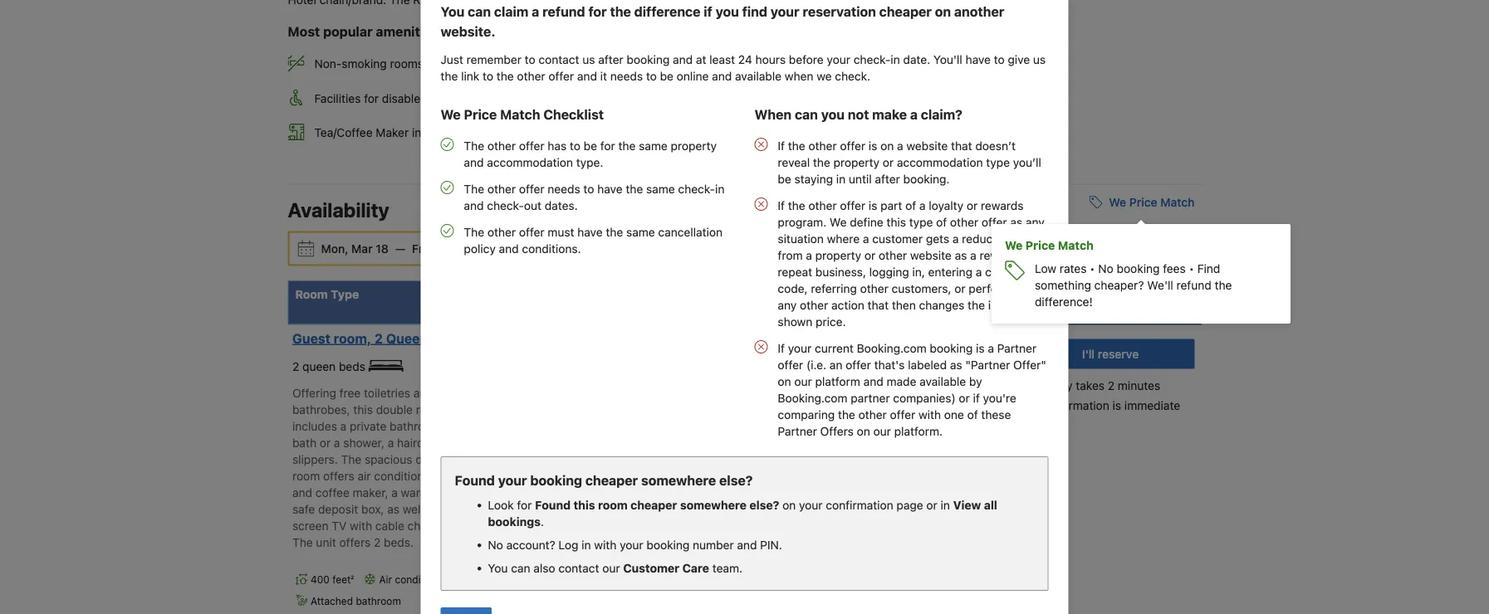 Task type: locate. For each thing, give the bounding box(es) containing it.
• down your
[[758, 334, 762, 345]]

claim
[[494, 4, 529, 20]]

1 if from the top
[[778, 139, 785, 153]]

the other offer needs to have the same check-in and check-out dates.
[[464, 182, 725, 213]]

0 horizontal spatial be
[[584, 139, 597, 153]]

0 horizontal spatial you
[[716, 4, 739, 20]]

18
[[376, 242, 389, 256]]

2 us from the left
[[1034, 53, 1046, 66]]

if inside if your current booking.com booking is a partner offer (i.e. an offer that's labeled as "partner offer" on our platform and made available by booking.com partner companies) or if you're comparing the other offer with one of these partner offers on our platform.
[[778, 342, 785, 356]]

you for you can claim a refund for the difference if you find your reservation cheaper on another website.
[[441, 4, 465, 20]]

1 horizontal spatial 2
[[375, 331, 383, 347]]

website up booking.
[[907, 139, 948, 153]]

you're
[[984, 392, 1017, 406]]

refund inside find something cheaper? we'll refund the difference!
[[1177, 279, 1212, 293]]

offer up define
[[840, 199, 866, 213]]

mon, mar 18 — fri, mar 29
[[321, 242, 472, 256]]

0 vertical spatial 2
[[375, 331, 383, 347]]

2 vertical spatial as
[[951, 359, 963, 372]]

guest room, 2 queen
[[293, 331, 428, 347]]

we price match up low
[[1005, 239, 1094, 253]]

1 horizontal spatial room
[[580, 57, 610, 71]]

on left another on the top of the page
[[935, 4, 952, 20]]

0 horizontal spatial we price match
[[1005, 239, 1094, 253]]

attached bathroom
[[311, 596, 401, 608]]

1 vertical spatial if
[[778, 199, 785, 213]]

1 horizontal spatial available
[[920, 375, 967, 389]]

partner
[[998, 342, 1037, 356], [778, 425, 818, 439]]

just
[[441, 53, 464, 66]]

you left find
[[716, 4, 739, 20]]

1 horizontal spatial you
[[488, 562, 508, 576]]

on inside if the other offer is on a website that doesn't reveal the property or accommodation type you'll be staying in until after booking.
[[881, 139, 894, 153]]

popular
[[323, 24, 373, 40]]

amenities
[[376, 24, 439, 40]]

0 horizontal spatial check-
[[487, 199, 524, 213]]

• right "rates"
[[1090, 263, 1096, 276]]

we inside if the other offer is part of a loyalty or rewards program. we define this type of other offer as any situation where a customer gets a reduced price from a property or other website as a reward for repeat business, logging in, entering a coupon code, referring other customers, or performing any other action that then changes the initially shown price.
[[830, 216, 847, 229]]

a up the "partner
[[988, 342, 995, 356]]

else? up look for found this room cheaper somewhere else? on your confirmation page or in
[[720, 473, 753, 489]]

needs up dates.
[[548, 182, 581, 196]]

check-
[[854, 53, 891, 66], [678, 182, 716, 196], [487, 199, 524, 213]]

1 vertical spatial rooms
[[806, 378, 836, 389]]

1 accommodation from the left
[[487, 156, 573, 170]]

2 vertical spatial have
[[578, 226, 603, 239]]

be up type.
[[584, 139, 597, 153]]

view
[[954, 499, 982, 513]]

offer up conditions.
[[519, 226, 545, 239]]

offer up left
[[846, 359, 872, 372]]

0 horizontal spatial us
[[583, 53, 595, 66]]

other inside the other offer has to be for the same property and accommodation type.
[[488, 139, 516, 153]]

no
[[1099, 263, 1114, 276], [488, 539, 503, 553]]

a right claim
[[532, 4, 540, 20]]

on left 5 on the bottom of the page
[[778, 375, 792, 389]]

only
[[773, 378, 795, 389]]

other
[[517, 69, 546, 83], [488, 139, 516, 153], [809, 139, 837, 153], [488, 182, 516, 196], [809, 199, 837, 213], [951, 216, 979, 229], [488, 226, 516, 239], [879, 249, 908, 263], [861, 282, 889, 296], [800, 299, 829, 312], [859, 408, 887, 422]]

you
[[716, 4, 739, 20], [822, 107, 845, 123]]

a down make
[[898, 139, 904, 153]]

offer left has
[[519, 139, 545, 153]]

mar left 18
[[352, 242, 373, 256]]

needs
[[611, 69, 643, 83], [548, 182, 581, 196]]

type down doesn't
[[987, 156, 1010, 170]]

before march 16, 2024
[[773, 534, 924, 561]]

0 vertical spatial as
[[1011, 216, 1023, 229]]

or down entering
[[955, 282, 966, 296]]

if inside if the other offer is part of a loyalty or rewards program. we define this type of other offer as any situation where a customer gets a reduced price from a property or other website as a reward for repeat business, logging in, entering a coupon code, referring other customers, or performing any other action that then changes the initially shown price.
[[778, 199, 785, 213]]

refund inside you can claim a refund for the difference if you find your reservation cheaper on another website.
[[543, 4, 586, 20]]

1 vertical spatial you
[[822, 107, 845, 123]]

guests
[[431, 92, 467, 105]]

type inside if the other offer is part of a loyalty or rewards program. we define this type of other offer as any situation where a customer gets a reduced price from a property or other website as a reward for repeat business, logging in, entering a coupon code, referring other customers, or performing any other action that then changes the initially shown price.
[[910, 216, 934, 229]]

1 horizontal spatial occupancy image
[[515, 534, 525, 544]]

needs right it
[[611, 69, 643, 83]]

type inside if the other offer is on a website that doesn't reveal the property or accommodation type you'll be staying in until after booking.
[[987, 156, 1010, 170]]

the inside the other offer must have the same cancellation policy and conditions.
[[464, 226, 485, 239]]

1 vertical spatial 2
[[293, 360, 299, 374]]

room for room service
[[580, 57, 610, 71]]

0 horizontal spatial that
[[868, 299, 889, 312]]

0 horizontal spatial needs
[[548, 182, 581, 196]]

2 horizontal spatial be
[[778, 172, 792, 186]]

pay
[[901, 572, 918, 583]]

us for give
[[1034, 53, 1046, 66]]

in inside if the other offer is on a website that doesn't reveal the property or accommodation type you'll be staying in until after booking.
[[837, 172, 846, 186]]

rooms down (i.e.
[[806, 378, 836, 389]]

for inside if the other offer is part of a loyalty or rewards program. we define this type of other offer as any situation where a customer gets a reduced price from a property or other website as a reward for repeat business, logging in, entering a coupon code, referring other customers, or performing any other action that then changes the initially shown price.
[[1020, 249, 1035, 263]]

site
[[890, 378, 907, 389]]

1 vertical spatial available
[[920, 375, 967, 389]]

0 horizontal spatial booking.com
[[778, 392, 848, 406]]

property down online
[[671, 139, 717, 153]]

price inside dropdown button
[[1130, 196, 1158, 210]]

cheaper right room
[[631, 499, 678, 513]]

available
[[735, 69, 782, 83], [920, 375, 967, 389]]

at right pay
[[921, 572, 930, 583]]

0 horizontal spatial mar
[[352, 242, 373, 256]]

our right only on the bottom right of page
[[795, 375, 812, 389]]

occupancy image
[[493, 534, 504, 544], [515, 534, 525, 544]]

can up website.
[[468, 4, 491, 20]]

0 vertical spatial have
[[966, 53, 991, 66]]

0 vertical spatial else?
[[720, 473, 753, 489]]

0 horizontal spatial refund
[[543, 4, 586, 20]]

0 horizontal spatial of
[[906, 199, 917, 213]]

if right "difference"
[[704, 4, 713, 20]]

0 vertical spatial of
[[906, 199, 917, 213]]

number
[[693, 539, 734, 553]]

we'll
[[1148, 279, 1174, 293]]

0 vertical spatial you
[[441, 4, 465, 20]]

checklist
[[544, 107, 604, 123]]

us right give
[[1034, 53, 1046, 66]]

3 if from the top
[[778, 342, 785, 356]]

staying
[[795, 172, 834, 186]]

be inside if the other offer is on a website that doesn't reveal the property or accommodation type you'll be staying in until after booking.
[[778, 172, 792, 186]]

and inside the other offer has to be for the same property and accommodation type.
[[464, 156, 484, 170]]

as inside if your current booking.com booking is a partner offer (i.e. an offer that's labeled as "partner offer" on our platform and made available by booking.com partner companies) or if you're comparing the other offer with one of these partner offers on our platform.
[[951, 359, 963, 372]]

customer
[[624, 562, 680, 576]]

non- for smoking
[[315, 57, 342, 71]]

1 vertical spatial have
[[598, 182, 623, 196]]

can inside you can claim a refund for the difference if you find your reservation cheaper on another website.
[[468, 4, 491, 20]]

0 vertical spatial any
[[1026, 216, 1045, 229]]

we price match inside dropdown button
[[1110, 196, 1195, 210]]

1 occupancy image from the left
[[493, 534, 504, 544]]

rooms
[[390, 57, 424, 71], [806, 378, 836, 389]]

takes
[[1076, 379, 1105, 393]]

as up price
[[1011, 216, 1023, 229]]

change search
[[882, 242, 964, 256]]

or up logging
[[865, 249, 876, 263]]

property inside – pay at the property
[[773, 588, 814, 599]]

as down more details on meals and payment options icon
[[951, 359, 963, 372]]

we price match
[[1110, 196, 1195, 210], [1005, 239, 1094, 253]]

website down gets
[[911, 249, 952, 263]]

same down the other offer has to be for the same property and accommodation type.
[[647, 182, 675, 196]]

0 vertical spatial contact
[[539, 53, 580, 66]]

you up website.
[[441, 4, 465, 20]]

rates
[[1060, 263, 1087, 276]]

bar
[[518, 126, 536, 140]]

if the other offer is on a website that doesn't reveal the property or accommodation type you'll be staying in until after booking.
[[778, 139, 1042, 186]]

1 mar from the left
[[352, 242, 373, 256]]

your right find
[[771, 4, 800, 20]]

0 horizontal spatial no
[[488, 539, 503, 553]]

1 horizontal spatial mar
[[433, 242, 454, 256]]

1 vertical spatial cancellation
[[798, 534, 859, 545]]

same down the other offer needs to have the same check-in and check-out dates.
[[627, 226, 655, 239]]

us for contact
[[583, 53, 595, 66]]

3 the from the top
[[464, 226, 485, 239]]

before left the march
[[862, 534, 892, 545]]

partner up offer"
[[998, 342, 1037, 356]]

until
[[849, 172, 872, 186]]

only 5 rooms left on our site
[[773, 378, 907, 389]]

for up type.
[[601, 139, 616, 153]]

1 vertical spatial non-
[[773, 333, 798, 345]]

refund for we'll
[[1177, 279, 1212, 293]]

1 horizontal spatial this
[[887, 216, 907, 229]]

offer
[[549, 69, 574, 83], [519, 139, 545, 153], [840, 139, 866, 153], [519, 182, 545, 196], [840, 199, 866, 213], [982, 216, 1008, 229], [519, 226, 545, 239], [778, 359, 804, 372], [846, 359, 872, 372], [890, 408, 916, 422]]

you down account?
[[488, 562, 508, 576]]

mar
[[352, 242, 373, 256], [433, 242, 454, 256]]

if down by
[[974, 392, 980, 406]]

1 vertical spatial you
[[488, 562, 508, 576]]

other inside you'll have to give us the link to the other offer and it needs to be online and available when we check.
[[517, 69, 546, 83]]

we inside dropdown button
[[1110, 196, 1127, 210]]

on
[[935, 4, 952, 20], [881, 139, 894, 153], [778, 375, 792, 389], [857, 378, 868, 389], [857, 425, 871, 439], [783, 499, 796, 513]]

center
[[505, 57, 540, 71]]

we up low rates • no booking fees • at the right top
[[1110, 196, 1127, 210]]

2 left 'queen'
[[293, 360, 299, 374]]

after up it
[[599, 53, 624, 66]]

it
[[601, 69, 607, 83]]

conditions.
[[522, 242, 581, 256]]

advance
[[804, 356, 843, 367]]

1 horizontal spatial no
[[1099, 263, 1114, 276]]

0 vertical spatial website
[[907, 139, 948, 153]]

0 vertical spatial the
[[464, 139, 485, 153]]

1 us from the left
[[583, 53, 595, 66]]

with down companies)
[[919, 408, 942, 422]]

and up partner
[[864, 375, 884, 389]]

at inside – pay at the property
[[921, 572, 930, 583]]

as up entering
[[955, 249, 968, 263]]

2 horizontal spatial 2
[[1108, 379, 1115, 393]]

free
[[773, 534, 795, 545]]

0 vertical spatial available
[[735, 69, 782, 83]]

if inside if the other offer is on a website that doesn't reveal the property or accommodation type you'll be staying in until after booking.
[[778, 139, 785, 153]]

2 the from the top
[[464, 182, 485, 196]]

0 vertical spatial same
[[639, 139, 668, 153]]

of
[[906, 199, 917, 213], [937, 216, 947, 229], [968, 408, 979, 422]]

1 horizontal spatial with
[[919, 408, 942, 422]]

1 horizontal spatial refund
[[1177, 279, 1212, 293]]

the for the other offer has to be for the same property and accommodation type.
[[464, 139, 485, 153]]

0 horizontal spatial after
[[599, 53, 624, 66]]

1 horizontal spatial needs
[[611, 69, 643, 83]]

is down minutes
[[1113, 399, 1122, 413]]

1 vertical spatial that
[[868, 299, 889, 312]]

cheaper inside you can claim a refund for the difference if you find your reservation cheaper on another website.
[[880, 4, 932, 20]]

5
[[797, 378, 804, 389]]

non- up facilities
[[315, 57, 342, 71]]

1 vertical spatial refund
[[1177, 279, 1212, 293]]

type for this
[[910, 216, 934, 229]]

fitness center
[[464, 57, 540, 71]]

changes
[[920, 299, 965, 312]]

after up part
[[875, 172, 901, 186]]

have right must
[[578, 226, 603, 239]]

at up online
[[696, 53, 707, 66]]

us inside you'll have to give us the link to the other offer and it needs to be online and available when we check.
[[1034, 53, 1046, 66]]

and inside the other offer must have the same cancellation policy and conditions.
[[499, 242, 519, 256]]

1 vertical spatial contact
[[559, 562, 600, 576]]

mar left 29
[[433, 242, 454, 256]]

0 vertical spatial found
[[455, 473, 495, 489]]

no up cheaper?
[[1099, 263, 1114, 276]]

accommodation inside if the other offer is on a website that doesn't reveal the property or accommodation type you'll be staying in until after booking.
[[897, 156, 984, 170]]

your inside if your current booking.com booking is a partner offer (i.e. an offer that's labeled as "partner offer" on our platform and made available by booking.com partner companies) or if you're comparing the other offer with one of these partner offers on our platform.
[[788, 342, 812, 356]]

2 if from the top
[[778, 199, 785, 213]]

that inside if the other offer is part of a loyalty or rewards program. we define this type of other offer as any situation where a customer gets a reduced price from a property or other website as a reward for repeat business, logging in, entering a coupon code, referring other customers, or performing any other action that then changes the initially shown price.
[[868, 299, 889, 312]]

0 horizontal spatial 2
[[293, 360, 299, 374]]

if for if the other offer is on a website that doesn't reveal the property or accommodation type you'll be staying in until after booking.
[[778, 139, 785, 153]]

0 vertical spatial we price match
[[1110, 196, 1195, 210]]

0 horizontal spatial available
[[735, 69, 782, 83]]

and up policy
[[464, 199, 484, 213]]

the up "offers"
[[838, 408, 856, 422]]

restaurant
[[692, 57, 750, 71]]

other inside if the other offer is on a website that doesn't reveal the property or accommodation type you'll be staying in until after booking.
[[809, 139, 837, 153]]

0 horizontal spatial you
[[441, 4, 465, 20]]

website.
[[441, 24, 496, 39]]

non- for refundable
[[773, 333, 798, 345]]

1 vertical spatial same
[[647, 182, 675, 196]]

the for the other offer needs to have the same check-in and check-out dates.
[[464, 182, 485, 196]]

is inside if the other offer is part of a loyalty or rewards program. we define this type of other offer as any situation where a customer gets a reduced price from a property or other website as a reward for repeat business, logging in, entering a coupon code, referring other customers, or performing any other action that then changes the initially shown price.
[[869, 199, 878, 213]]

to down type.
[[584, 182, 595, 196]]

1 horizontal spatial type
[[987, 156, 1010, 170]]

rooms down select
[[973, 305, 1013, 318]]

1 horizontal spatial if
[[974, 392, 980, 406]]

in
[[891, 53, 901, 66], [412, 126, 422, 140], [837, 172, 846, 186], [716, 182, 725, 196], [793, 356, 801, 367], [941, 499, 951, 513], [582, 539, 591, 553]]

you for you can also contact our customer care team.
[[488, 562, 508, 576]]

this
[[887, 216, 907, 229], [574, 499, 595, 513]]

somewhere up look for found this room cheaper somewhere else? on your confirmation page or in
[[642, 473, 716, 489]]

1 horizontal spatial at
[[921, 572, 930, 583]]

have down type.
[[598, 182, 623, 196]]

1 the from the top
[[464, 139, 485, 153]]

0 horizontal spatial found
[[455, 473, 495, 489]]

(i.e.
[[807, 359, 827, 372]]

accommodation down bar in the top left of the page
[[487, 156, 573, 170]]

queen
[[303, 360, 336, 374]]

be inside the other offer has to be for the same property and accommodation type.
[[584, 139, 597, 153]]

available inside if your current booking.com booking is a partner offer (i.e. an offer that's labeled as "partner offer" on our platform and made available by booking.com partner companies) or if you're comparing the other offer with one of these partner offers on our platform.
[[920, 375, 967, 389]]

before
[[789, 53, 824, 66], [862, 534, 892, 545]]

refund for a
[[543, 4, 586, 20]]

2 mar from the left
[[433, 242, 454, 256]]

0 vertical spatial if
[[778, 139, 785, 153]]

reveal
[[778, 156, 810, 170]]

1 horizontal spatial us
[[1034, 53, 1046, 66]]

no down bookings
[[488, 539, 503, 553]]

2 vertical spatial if
[[778, 342, 785, 356]]

0 vertical spatial cheaper
[[880, 4, 932, 20]]

1 horizontal spatial we price match
[[1110, 196, 1195, 210]]

property inside the other offer has to be for the same property and accommodation type.
[[671, 139, 717, 153]]

price.
[[816, 315, 846, 329]]

a down reward
[[976, 265, 983, 279]]

1 vertical spatial with
[[594, 539, 617, 553]]

when
[[755, 107, 792, 123]]

we down guests
[[441, 107, 461, 123]]

0 horizontal spatial before
[[789, 53, 824, 66]]

be down reveal
[[778, 172, 792, 186]]

1 horizontal spatial occupancy image
[[525, 534, 536, 544]]

most
[[288, 24, 320, 40]]

this left room
[[574, 499, 595, 513]]

contact for our
[[559, 562, 600, 576]]

0 horizontal spatial non-
[[315, 57, 342, 71]]

1 vertical spatial the
[[464, 182, 485, 196]]

match up bar in the top left of the page
[[500, 107, 541, 123]]

room left "service"
[[580, 57, 610, 71]]

guest room, 2 queen link
[[293, 331, 478, 347]]

0 vertical spatial booking.com
[[857, 342, 927, 356]]

found up look on the bottom left
[[455, 473, 495, 489]]

contact up checklist
[[539, 53, 580, 66]]

2 horizontal spatial can
[[795, 107, 818, 123]]

we price match checklist
[[441, 107, 604, 123]]

0 vertical spatial no
[[1099, 263, 1114, 276]]

availability
[[288, 199, 389, 222]]

contact for us
[[539, 53, 580, 66]]

has
[[548, 139, 567, 153]]

1 horizontal spatial before
[[862, 534, 892, 545]]

comparing
[[778, 408, 835, 422]]

attached
[[311, 596, 353, 608]]

found up .
[[535, 499, 571, 513]]

0 vertical spatial non-
[[315, 57, 342, 71]]

and up online
[[673, 53, 693, 66]]

the inside the other offer needs to have the same check-in and check-out dates.
[[464, 182, 485, 196]]

price up low rates • no booking fees • at the right top
[[1130, 196, 1158, 210]]

refund right claim
[[543, 4, 586, 20]]

1 vertical spatial at
[[921, 572, 930, 583]]

the inside the other offer needs to have the same check-in and check-out dates.
[[626, 182, 643, 196]]

2 accommodation from the left
[[897, 156, 984, 170]]

1 vertical spatial we price match
[[1005, 239, 1094, 253]]

this inside if the other offer is part of a loyalty or rewards program. we define this type of other offer as any situation where a customer gets a reduced price from a property or other website as a reward for repeat business, logging in, entering a coupon code, referring other customers, or performing any other action that then changes the initially shown price.
[[887, 216, 907, 229]]

of right one
[[968, 408, 979, 422]]

change
[[882, 242, 924, 256]]

the left "difference"
[[610, 4, 631, 20]]

tax
[[687, 577, 704, 587]]

cheaper up room
[[586, 473, 638, 489]]

these
[[982, 408, 1012, 422]]

have inside the other offer needs to have the same check-in and check-out dates.
[[598, 182, 623, 196]]

1 horizontal spatial that
[[952, 139, 973, 153]]

rooms right all
[[441, 126, 478, 140]]

the up the other offer needs to have the same check-in and check-out dates.
[[619, 139, 636, 153]]

1 vertical spatial no
[[488, 539, 503, 553]]

you inside you can claim a refund for the difference if you find your reservation cheaper on another website.
[[441, 4, 465, 20]]

and down least
[[712, 69, 732, 83]]

type
[[331, 288, 359, 302]]

2 vertical spatial of
[[968, 408, 979, 422]]

a inside you can claim a refund for the difference if you find your reservation cheaper on another website.
[[532, 4, 540, 20]]

offer inside the other offer has to be for the same property and accommodation type.
[[519, 139, 545, 153]]

%
[[677, 577, 685, 587]]

offer up the platform. at the bottom right of page
[[890, 408, 916, 422]]

the inside the other offer has to be for the same property and accommodation type.
[[464, 139, 485, 153]]

at
[[696, 53, 707, 66], [921, 572, 930, 583]]

0 vertical spatial cancellation
[[659, 226, 723, 239]]

somewhere up number
[[680, 499, 747, 513]]

0 vertical spatial can
[[468, 4, 491, 20]]

accommodation inside the other offer has to be for the same property and accommodation type.
[[487, 156, 573, 170]]

look for found this room cheaper somewhere else? on your confirmation page or in
[[488, 499, 954, 513]]

the down the find
[[1215, 279, 1233, 293]]

log
[[559, 539, 579, 553]]

property up business,
[[816, 249, 862, 263]]

if up the pay
[[778, 342, 785, 356]]

and
[[673, 53, 693, 66], [577, 69, 597, 83], [712, 69, 732, 83], [464, 156, 484, 170], [464, 199, 484, 213], [499, 242, 519, 256], [864, 375, 884, 389], [737, 539, 757, 553]]

2 right "takes"
[[1108, 379, 1115, 393]]

0 vertical spatial room
[[580, 57, 610, 71]]

must
[[548, 226, 575, 239]]

and down the we price match checklist
[[464, 156, 484, 170]]

1 vertical spatial match
[[1161, 196, 1195, 210]]

0 vertical spatial refund
[[543, 4, 586, 20]]

property inside if the other offer is part of a loyalty or rewards program. we define this type of other offer as any situation where a customer gets a reduced price from a property or other website as a reward for repeat business, logging in, entering a coupon code, referring other customers, or performing any other action that then changes the initially shown price.
[[816, 249, 862, 263]]

rewards
[[981, 199, 1024, 213]]

2 occupancy image from the left
[[525, 534, 536, 544]]

that inside if the other offer is on a website that doesn't reveal the property or accommodation type you'll be staying in until after booking.
[[952, 139, 973, 153]]

the inside – pay at the property
[[933, 572, 948, 583]]

most popular amenities
[[288, 24, 439, 40]]

website inside if the other offer is on a website that doesn't reveal the property or accommodation type you'll be staying in until after booking.
[[907, 139, 948, 153]]

that left then
[[868, 299, 889, 312]]

0 horizontal spatial if
[[704, 4, 713, 20]]

for inside the other offer has to be for the same property and accommodation type.
[[601, 139, 616, 153]]

same inside the other offer has to be for the same property and accommodation type.
[[639, 139, 668, 153]]

0 horizontal spatial can
[[468, 4, 491, 20]]

select rooms
[[973, 288, 1013, 318]]

2 vertical spatial can
[[511, 562, 531, 576]]

offer down the rewards
[[982, 216, 1008, 229]]

0 horizontal spatial occupancy image
[[504, 534, 515, 544]]

1 horizontal spatial be
[[660, 69, 674, 83]]

occupancy image
[[504, 534, 515, 544], [525, 534, 536, 544]]

booking.com up that's
[[857, 342, 927, 356]]



Task type: vqa. For each thing, say whether or not it's contained in the screenshot.
"Atlanta United States Of America"
no



Task type: describe. For each thing, give the bounding box(es) containing it.
2 occupancy image from the left
[[515, 534, 525, 544]]

to inside the other offer needs to have the same check-in and check-out dates.
[[584, 182, 595, 196]]

confirmation
[[1041, 399, 1110, 413]]

we up coupon
[[1005, 239, 1023, 253]]

dates.
[[545, 199, 578, 213]]

and left the pin.
[[737, 539, 757, 553]]

is inside it only takes 2 minutes confirmation is immediate
[[1113, 399, 1122, 413]]

be inside you'll have to give us the link to the other offer and it needs to be online and available when we check.
[[660, 69, 674, 83]]

code,
[[778, 282, 808, 296]]

offer up only on the bottom right of page
[[778, 359, 804, 372]]

1 vertical spatial this
[[574, 499, 595, 513]]

a inside if your current booking.com booking is a partner offer (i.e. an offer that's labeled as "partner offer" on our platform and made available by booking.com partner companies) or if you're comparing the other offer with one of these partner offers on our platform.
[[988, 342, 995, 356]]

when can you not make a claim?
[[755, 107, 963, 123]]

have inside you'll have to give us the link to the other offer and it needs to be online and available when we check.
[[966, 53, 991, 66]]

you'll
[[1014, 156, 1042, 170]]

to down just remember to contact us after booking and at least 24 hours before your check-in date.
[[646, 69, 657, 83]]

available inside you'll have to give us the link to the other offer and it needs to be online and available when we check.
[[735, 69, 782, 83]]

of inside if your current booking.com booking is a partner offer (i.e. an offer that's labeled as "partner offer" on our platform and made available by booking.com partner companies) or if you're comparing the other offer with one of these partner offers on our platform.
[[968, 408, 979, 422]]

if inside if your current booking.com booking is a partner offer (i.e. an offer that's labeled as "partner offer" on our platform and made available by booking.com partner companies) or if you're comparing the other offer with one of these partner offers on our platform.
[[974, 392, 980, 406]]

our up the excluded:
[[603, 562, 620, 576]]

0 horizontal spatial price
[[464, 107, 497, 123]]

smoking
[[342, 57, 387, 71]]

1 vertical spatial cheaper
[[586, 473, 638, 489]]

fees
[[1164, 263, 1186, 276]]

bathroom
[[356, 596, 401, 608]]

0 horizontal spatial any
[[778, 299, 797, 312]]

and inside the other offer needs to have the same check-in and check-out dates.
[[464, 199, 484, 213]]

0 vertical spatial somewhere
[[642, 473, 716, 489]]

link
[[461, 69, 480, 83]]

2 vertical spatial price
[[1026, 239, 1056, 253]]

• left the pay
[[758, 357, 762, 369]]

for left disabled at the left top of page
[[364, 92, 379, 105]]

0 vertical spatial rooms
[[441, 126, 478, 140]]

rooms for 5
[[806, 378, 836, 389]]

24
[[739, 53, 753, 66]]

have inside the other offer must have the same cancellation policy and conditions.
[[578, 226, 603, 239]]

1 horizontal spatial booking.com
[[857, 342, 927, 356]]

on inside you can claim a refund for the difference if you find your reservation cheaper on another website.
[[935, 4, 952, 20]]

i'll reserve
[[1083, 348, 1140, 362]]

or right loyalty
[[967, 199, 978, 213]]

on right left
[[857, 378, 868, 389]]

to inside the other offer has to be for the same property and accommodation type.
[[570, 139, 581, 153]]

0 horizontal spatial with
[[594, 539, 617, 553]]

0 horizontal spatial match
[[500, 107, 541, 123]]

the other offer must have the same cancellation policy and conditions.
[[464, 226, 723, 256]]

the up staying
[[813, 156, 831, 170]]

property inside if the other offer is on a website that doesn't reveal the property or accommodation type you'll be staying in until after booking.
[[834, 156, 880, 170]]

your inside you can claim a refund for the difference if you find your reservation cheaper on another website.
[[771, 4, 800, 20]]

the down performing
[[968, 299, 986, 312]]

made
[[887, 375, 917, 389]]

1 vertical spatial as
[[955, 249, 968, 263]]

loyalty
[[929, 199, 964, 213]]

doesn't
[[976, 139, 1016, 153]]

needs inside you'll have to give us the link to the other offer and it needs to be online and available when we check.
[[611, 69, 643, 83]]

a right make
[[911, 107, 918, 123]]

before inside before march 16, 2024
[[862, 534, 892, 545]]

booking inside if your current booking.com booking is a partner offer (i.e. an offer that's labeled as "partner offer" on our platform and made available by booking.com partner companies) or if you're comparing the other offer with one of these partner offers on our platform.
[[930, 342, 973, 356]]

confirmation
[[826, 499, 894, 513]]

to down remember
[[483, 69, 494, 83]]

room for room type
[[295, 288, 328, 302]]

offer inside if the other offer is on a website that doesn't reveal the property or accommodation type you'll be staying in until after booking.
[[840, 139, 866, 153]]

the up reveal
[[788, 139, 806, 153]]

march
[[895, 534, 924, 545]]

entering
[[929, 265, 973, 279]]

offer"
[[1014, 359, 1047, 372]]

1 vertical spatial booking.com
[[778, 392, 848, 406]]

a right gets
[[953, 232, 959, 246]]

can for you
[[795, 107, 818, 123]]

a down define
[[863, 232, 870, 246]]

excluded: 17.5 % tax
[[614, 577, 704, 587]]

select
[[973, 288, 1010, 302]]

disabled
[[382, 92, 428, 105]]

maker
[[376, 126, 409, 140]]

an
[[830, 359, 843, 372]]

find
[[743, 4, 768, 20]]

non-smoking rooms
[[315, 57, 424, 71]]

rooms for smoking
[[390, 57, 424, 71]]

if inside you can claim a refund for the difference if you find your reservation cheaper on another website.
[[704, 4, 713, 20]]

more details on meals and payment options image
[[949, 331, 961, 342]]

fri,
[[412, 242, 430, 256]]

a down "situation"
[[806, 249, 813, 263]]

for inside you can claim a refund for the difference if you find your reservation cheaper on another website.
[[589, 4, 607, 20]]

1 horizontal spatial you
[[822, 107, 845, 123]]

the inside if your current booking.com booking is a partner offer (i.e. an offer that's labeled as "partner offer" on our platform and made available by booking.com partner companies) or if you're comparing the other offer with one of these partner offers on our platform.
[[838, 408, 856, 422]]

your choices
[[755, 288, 830, 302]]

account?
[[507, 539, 556, 553]]

0 horizontal spatial partner
[[778, 425, 818, 439]]

can for also
[[511, 562, 531, 576]]

least
[[710, 53, 735, 66]]

needs inside the other offer needs to have the same check-in and check-out dates.
[[548, 182, 581, 196]]

when
[[785, 69, 814, 83]]

2024
[[790, 549, 814, 561]]

other inside the other offer must have the same cancellation policy and conditions.
[[488, 226, 516, 239]]

all
[[985, 499, 998, 513]]

2 vertical spatial match
[[1058, 239, 1094, 253]]

offer inside the other offer must have the same cancellation policy and conditions.
[[519, 226, 545, 239]]

the inside find something cheaper? we'll refund the difference!
[[1215, 279, 1233, 293]]

a down reduced
[[971, 249, 977, 263]]

is inside if the other offer is on a website that doesn't reveal the property or accommodation type you'll be staying in until after booking.
[[869, 139, 878, 153]]

if your current booking.com booking is a partner offer (i.e. an offer that's labeled as "partner offer" on our platform and made available by booking.com partner companies) or if you're comparing the other offer with one of these partner offers on our platform.
[[778, 342, 1047, 439]]

to left give
[[994, 53, 1005, 66]]

a left loyalty
[[920, 199, 926, 213]]

queen
[[386, 331, 428, 347]]

1 vertical spatial somewhere
[[680, 499, 747, 513]]

the up program.
[[788, 199, 806, 213]]

refundable
[[798, 333, 853, 345]]

your up free cancellation
[[799, 499, 823, 513]]

can for claim
[[468, 4, 491, 20]]

2 inside it only takes 2 minutes confirmation is immediate
[[1108, 379, 1115, 393]]

if for if the other offer is part of a loyalty or rewards program. we define this type of other offer as any situation where a customer gets a reduced price from a property or other website as a reward for repeat business, logging in, entering a coupon code, referring other customers, or performing any other action that then changes the initially shown price.
[[778, 199, 785, 213]]

also
[[534, 562, 556, 576]]

the inside the other offer has to be for the same property and accommodation type.
[[619, 139, 636, 153]]

it only takes 2 minutes confirmation is immediate
[[1041, 379, 1181, 413]]

on up free
[[783, 499, 796, 513]]

1 occupancy image from the left
[[504, 534, 515, 544]]

our down partner
[[874, 425, 892, 439]]

after inside if the other offer is on a website that doesn't reveal the property or accommodation type you'll be staying in until after booking.
[[875, 172, 901, 186]]

air
[[379, 575, 392, 587]]

on right "offers"
[[857, 425, 871, 439]]

out
[[524, 199, 542, 213]]

mon,
[[321, 242, 349, 256]]

room type
[[295, 288, 359, 302]]

website inside if the other offer is part of a loyalty or rewards program. we define this type of other offer as any situation where a customer gets a reduced price from a property or other website as a reward for repeat business, logging in, entering a coupon code, referring other customers, or performing any other action that then changes the initially shown price.
[[911, 249, 952, 263]]

match inside dropdown button
[[1161, 196, 1195, 210]]

care
[[683, 562, 710, 576]]

found your booking cheaper somewhere else?
[[455, 473, 753, 489]]

non-refundable
[[773, 333, 853, 345]]

only
[[1051, 379, 1073, 393]]

logging
[[870, 265, 910, 279]]

same inside the other offer must have the same cancellation policy and conditions.
[[627, 226, 655, 239]]

your
[[755, 288, 781, 302]]

type for accommodation
[[987, 156, 1010, 170]]

other inside if your current booking.com booking is a partner offer (i.e. an offer that's labeled as "partner offer" on our platform and made available by booking.com partner companies) or if you're comparing the other offer with one of these partner offers on our platform.
[[859, 408, 887, 422]]

1 horizontal spatial found
[[535, 499, 571, 513]]

facilities
[[315, 92, 361, 105]]

booking.
[[904, 172, 950, 186]]

0 vertical spatial after
[[599, 53, 624, 66]]

date.
[[904, 53, 931, 66]]

0 vertical spatial check-
[[854, 53, 891, 66]]

immediate
[[1125, 399, 1181, 413]]

give
[[1008, 53, 1031, 66]]

performing
[[969, 282, 1029, 296]]

from
[[778, 249, 803, 263]]

the down just
[[441, 69, 458, 83]]

2 vertical spatial cheaper
[[631, 499, 678, 513]]

customer
[[873, 232, 923, 246]]

in inside the other offer needs to have the same check-in and check-out dates.
[[716, 182, 725, 196]]

or inside if your current booking.com booking is a partner offer (i.e. an offer that's labeled as "partner offer" on our platform and made available by booking.com partner companies) or if you're comparing the other offer with one of these partner offers on our platform.
[[959, 392, 970, 406]]

0 horizontal spatial at
[[696, 53, 707, 66]]

with inside if your current booking.com booking is a partner offer (i.e. an offer that's labeled as "partner offer" on our platform and made available by booking.com partner companies) or if you're comparing the other offer with one of these partner offers on our platform.
[[919, 408, 942, 422]]

minutes
[[1118, 379, 1161, 393]]

–
[[893, 572, 898, 583]]

if for if your current booking.com booking is a partner offer (i.e. an offer that's labeled as "partner offer" on our platform and made available by booking.com partner companies) or if you're comparing the other offer with one of these partner offers on our platform.
[[778, 342, 785, 356]]

fitness
[[464, 57, 502, 71]]

other inside the other offer needs to have the same check-in and check-out dates.
[[488, 182, 516, 196]]

2 queen beds
[[293, 360, 369, 374]]

initially
[[989, 299, 1026, 312]]

is inside if your current booking.com booking is a partner offer (i.e. an offer that's labeled as "partner offer" on our platform and made available by booking.com partner companies) or if you're comparing the other offer with one of these partner offers on our platform.
[[976, 342, 985, 356]]

offers
[[821, 425, 854, 439]]

referring
[[811, 282, 857, 296]]

and left it
[[577, 69, 597, 83]]

hours
[[756, 53, 786, 66]]

1 horizontal spatial partner
[[998, 342, 1037, 356]]

1 horizontal spatial of
[[937, 216, 947, 229]]

offer inside the other offer needs to have the same check-in and check-out dates.
[[519, 182, 545, 196]]

and inside if your current booking.com booking is a partner offer (i.e. an offer that's labeled as "partner offer" on our platform and made available by booking.com partner companies) or if you're comparing the other offer with one of these partner offers on our platform.
[[864, 375, 884, 389]]

• right fees
[[1190, 263, 1195, 276]]

shown
[[778, 315, 813, 329]]

1 horizontal spatial rooms
[[973, 305, 1013, 318]]

or inside if the other offer is on a website that doesn't reveal the property or accommodation type you'll be staying in until after booking.
[[883, 156, 894, 170]]

bookings
[[488, 516, 541, 529]]

17.5
[[659, 577, 674, 587]]

by
[[970, 375, 983, 389]]

excluded:
[[614, 577, 656, 587]]

the inside you can claim a refund for the difference if you find your reservation cheaper on another website.
[[610, 4, 631, 20]]

free cancellation
[[773, 534, 859, 545]]

same inside the other offer needs to have the same check-in and check-out dates.
[[647, 182, 675, 196]]

define
[[850, 216, 884, 229]]

for up bookings
[[517, 499, 532, 513]]

your up the check.
[[827, 53, 851, 66]]

offer inside you'll have to give us the link to the other offer and it needs to be online and available when we check.
[[549, 69, 574, 83]]

air conditioning
[[379, 575, 453, 587]]

16,
[[773, 549, 787, 561]]

fri, mar 29 button
[[406, 234, 478, 264]]

your up you can also contact our customer care team.
[[620, 539, 644, 553]]

find something cheaper? we'll refund the difference!
[[1035, 263, 1233, 310]]

our up partner
[[871, 378, 887, 389]]

check.
[[835, 69, 871, 83]]

tea/coffee
[[315, 126, 373, 140]]

the for the other offer must have the same cancellation policy and conditions.
[[464, 226, 485, 239]]

1 vertical spatial else?
[[750, 499, 780, 513]]

to right remember
[[525, 53, 536, 66]]

cheaper?
[[1095, 279, 1145, 293]]

2 vertical spatial check-
[[487, 199, 524, 213]]

a inside if the other offer is on a website that doesn't reveal the property or accommodation type you'll be staying in until after booking.
[[898, 139, 904, 153]]

cancellation inside the other offer must have the same cancellation policy and conditions.
[[659, 226, 723, 239]]

room,
[[334, 331, 372, 347]]

your up look on the bottom left
[[498, 473, 527, 489]]

the inside the other offer must have the same cancellation policy and conditions.
[[606, 226, 623, 239]]

or right page
[[927, 499, 938, 513]]

the down remember
[[497, 69, 514, 83]]

you inside you can claim a refund for the difference if you find your reservation cheaper on another website.
[[716, 4, 739, 20]]

1 horizontal spatial check-
[[678, 182, 716, 196]]

situation
[[778, 232, 824, 246]]

you can claim a refund for the difference if you find your reservation cheaper on another website.
[[441, 4, 1005, 39]]



